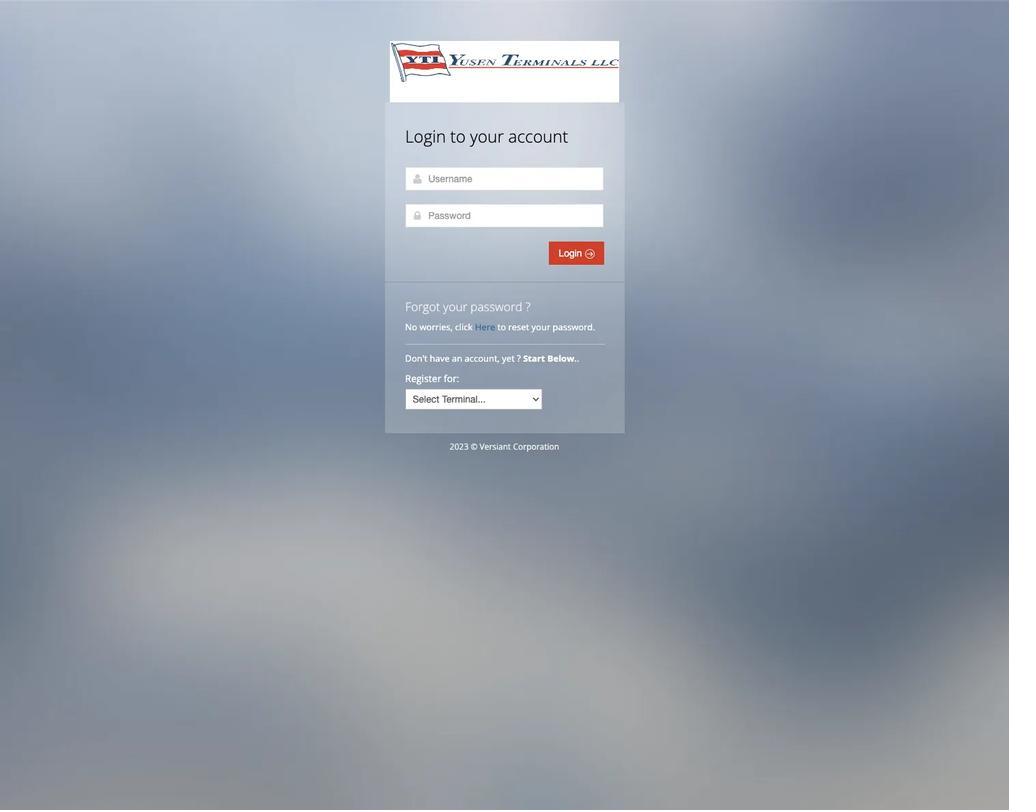 Task type: describe. For each thing, give the bounding box(es) containing it.
for:
[[444, 372, 459, 385]]

have
[[430, 352, 450, 365]]

password.
[[553, 321, 595, 333]]

here
[[475, 321, 495, 333]]

register for:
[[405, 372, 459, 385]]

2023
[[450, 441, 469, 453]]

.
[[577, 352, 579, 365]]

1 horizontal spatial your
[[470, 125, 504, 148]]

reset
[[508, 321, 529, 333]]

corporation
[[513, 441, 559, 453]]

worries,
[[420, 321, 453, 333]]

no
[[405, 321, 417, 333]]

account,
[[465, 352, 500, 365]]

to inside forgot your password ? no worries, click here to reset your password.
[[498, 321, 506, 333]]

below.
[[548, 352, 577, 365]]

click
[[455, 321, 473, 333]]

0 vertical spatial to
[[450, 125, 466, 148]]

2 vertical spatial your
[[532, 321, 551, 333]]

lock image
[[412, 210, 423, 221]]

forgot your password ? no worries, click here to reset your password.
[[405, 298, 595, 333]]

login for login
[[559, 248, 585, 259]]



Task type: vqa. For each thing, say whether or not it's contained in the screenshot.
'3G60F2'
no



Task type: locate. For each thing, give the bounding box(es) containing it.
user image
[[412, 173, 423, 184]]

2 horizontal spatial your
[[532, 321, 551, 333]]

to
[[450, 125, 466, 148], [498, 321, 506, 333]]

don't
[[405, 352, 428, 365]]

1 vertical spatial to
[[498, 321, 506, 333]]

1 horizontal spatial to
[[498, 321, 506, 333]]

password
[[471, 298, 523, 315]]

2023 © versiant corporation
[[450, 441, 559, 453]]

to up username text field
[[450, 125, 466, 148]]

your up username text field
[[470, 125, 504, 148]]

here link
[[475, 321, 495, 333]]

login for login to your account
[[405, 125, 446, 148]]

1 vertical spatial ?
[[517, 352, 521, 365]]

1 vertical spatial your
[[443, 298, 467, 315]]

? right the yet on the top
[[517, 352, 521, 365]]

to right here link on the top of the page
[[498, 321, 506, 333]]

login inside button
[[559, 248, 585, 259]]

account
[[508, 125, 568, 148]]

0 horizontal spatial to
[[450, 125, 466, 148]]

0 horizontal spatial login
[[405, 125, 446, 148]]

your
[[470, 125, 504, 148], [443, 298, 467, 315], [532, 321, 551, 333]]

? inside forgot your password ? no worries, click here to reset your password.
[[526, 298, 531, 315]]

1 vertical spatial login
[[559, 248, 585, 259]]

0 vertical spatial login
[[405, 125, 446, 148]]

1 horizontal spatial login
[[559, 248, 585, 259]]

your right reset
[[532, 321, 551, 333]]

register
[[405, 372, 441, 385]]

0 horizontal spatial ?
[[517, 352, 521, 365]]

start
[[523, 352, 545, 365]]

swapright image
[[585, 249, 594, 259]]

0 vertical spatial ?
[[526, 298, 531, 315]]

0 vertical spatial your
[[470, 125, 504, 148]]

login
[[405, 125, 446, 148], [559, 248, 585, 259]]

?
[[526, 298, 531, 315], [517, 352, 521, 365]]

your up click
[[443, 298, 467, 315]]

0 horizontal spatial your
[[443, 298, 467, 315]]

Password password field
[[405, 204, 603, 227]]

yet
[[502, 352, 515, 365]]

login to your account
[[405, 125, 568, 148]]

©
[[471, 441, 478, 453]]

forgot
[[405, 298, 440, 315]]

? up reset
[[526, 298, 531, 315]]

Username text field
[[405, 167, 603, 191]]

login button
[[549, 242, 604, 265]]

1 horizontal spatial ?
[[526, 298, 531, 315]]

an
[[452, 352, 462, 365]]

don't have an account, yet ? start below. .
[[405, 352, 582, 365]]

versiant
[[480, 441, 511, 453]]



